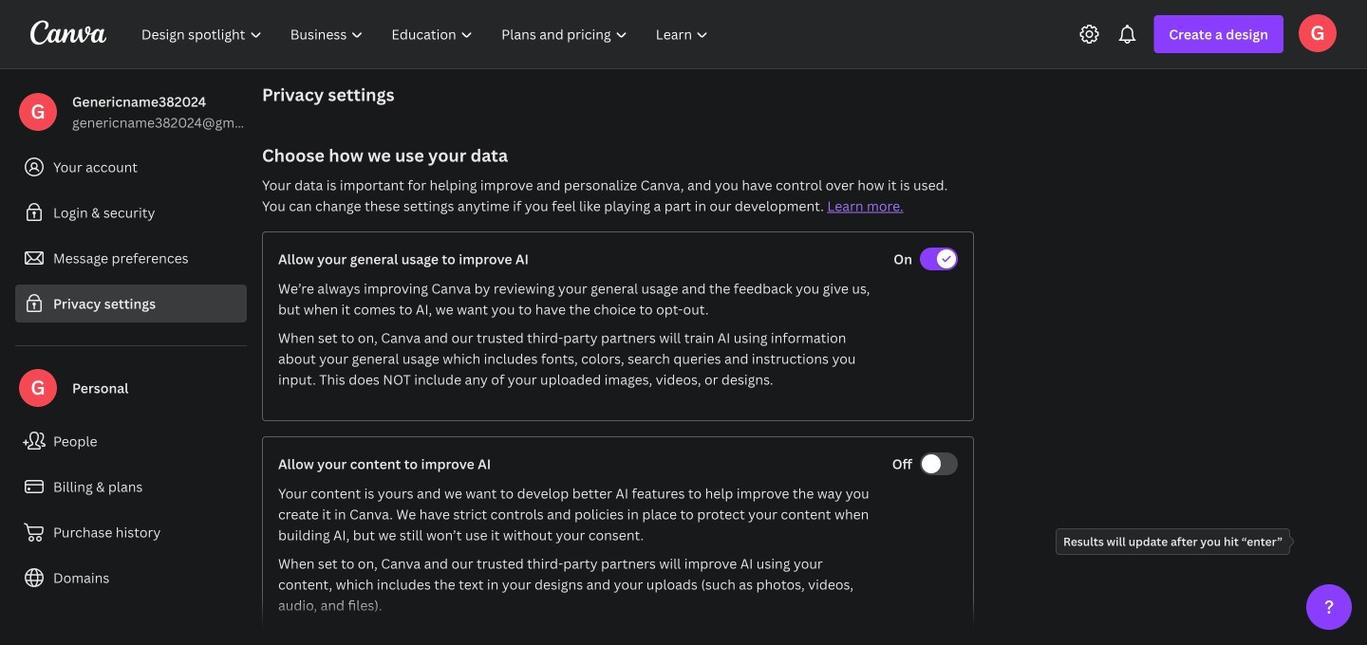 Task type: vqa. For each thing, say whether or not it's contained in the screenshot.
Genericname382024 icon to the middle
yes



Task type: describe. For each thing, give the bounding box(es) containing it.
top level navigation element
[[129, 15, 725, 53]]

2 genericname382024 element from the top
[[19, 369, 57, 407]]

1 genericname382024 element from the top
[[19, 93, 57, 131]]

1 genericname382024 image from the top
[[19, 93, 57, 131]]



Task type: locate. For each thing, give the bounding box(es) containing it.
2 genericname382024 image from the top
[[19, 369, 57, 407]]

genericname382024 image
[[1299, 14, 1337, 52], [1299, 14, 1337, 52]]

0 vertical spatial genericname382024 element
[[19, 93, 57, 131]]

genericname382024 element
[[19, 93, 57, 131], [19, 369, 57, 407]]

1 vertical spatial genericname382024 element
[[19, 369, 57, 407]]

genericname382024 image
[[19, 93, 57, 131], [19, 369, 57, 407]]

0 vertical spatial genericname382024 image
[[19, 93, 57, 131]]

1 vertical spatial genericname382024 image
[[19, 369, 57, 407]]



